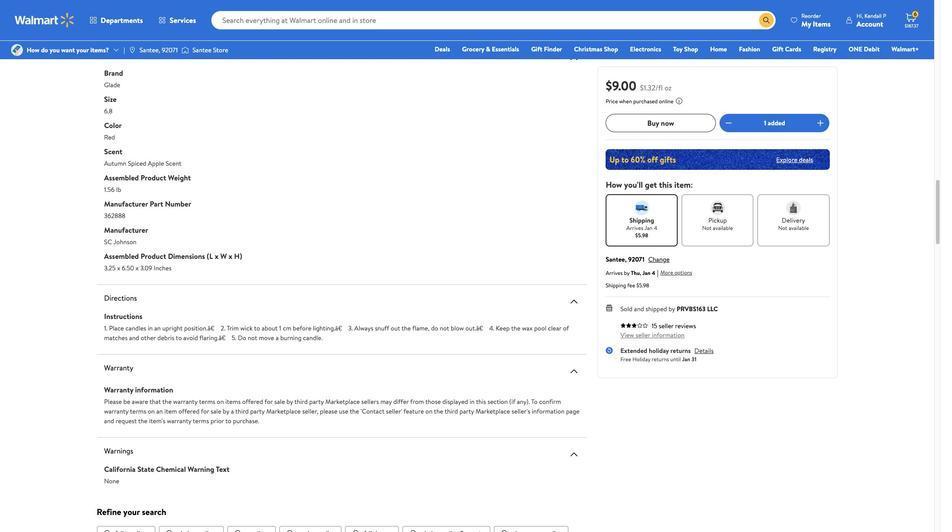Task type: vqa. For each thing, say whether or not it's contained in the screenshot.


Task type: describe. For each thing, give the bounding box(es) containing it.
1 product from the top
[[141, 173, 166, 183]]

arrives inside arrives by thu, jan 4 | more options
[[606, 269, 623, 277]]

1 horizontal spatial scent
[[166, 159, 181, 168]]

x right 3.25
[[117, 264, 120, 273]]

account
[[857, 19, 883, 29]]

0 horizontal spatial third
[[235, 407, 249, 416]]

thu,
[[631, 269, 641, 277]]

1 horizontal spatial returns
[[670, 346, 691, 356]]

gift for gift finder
[[531, 45, 542, 54]]

warranty image
[[569, 366, 580, 377]]

6.8
[[104, 107, 113, 116]]

seller for 15
[[659, 322, 674, 331]]

explore
[[776, 155, 798, 164]]

burning
[[280, 334, 302, 343]]

2 horizontal spatial on
[[425, 407, 433, 416]]

increase quantity glade 1 wick scented candle, autumn spiced apple, fragrance infused with essential oils, 3.4 oz, current quantity 1 image
[[815, 118, 826, 129]]

page
[[566, 407, 580, 416]]

0 vertical spatial do
[[41, 45, 48, 55]]

31
[[692, 355, 696, 363]]

intent image for shipping image
[[634, 201, 649, 216]]

lb
[[116, 185, 121, 194]]

1 vertical spatial for
[[201, 407, 209, 416]]

available for delivery
[[789, 224, 809, 232]]

purchased
[[633, 97, 658, 105]]

that
[[150, 397, 161, 407]]

2 horizontal spatial party
[[460, 407, 474, 416]]

x right w
[[229, 251, 232, 261]]

hi,
[[857, 12, 863, 20]]

2 manufacturer from the top
[[104, 225, 148, 235]]

flame,
[[412, 324, 430, 333]]

services button
[[151, 9, 204, 31]]

1 horizontal spatial sale
[[274, 397, 285, 407]]

shipping for shipping fee $5.98
[[606, 282, 626, 290]]

2 vertical spatial warranty
[[167, 417, 191, 426]]

6.50
[[122, 264, 134, 273]]

an inside instructions 1. place candles in an upright position.â2. trim wick to about 1 cm before lighting.â3. always snuff out the flame, do not blow out.â4. keep the wax pool clear of matches and other debris to avoid flaring.â5. do not move a burning candle.
[[154, 324, 161, 333]]

0 horizontal spatial not
[[248, 334, 257, 343]]

gift cards
[[772, 45, 801, 54]]

the right use
[[350, 407, 359, 416]]

item's
[[149, 417, 165, 426]]

christmas shop
[[574, 45, 618, 54]]

glade
[[104, 80, 120, 90]]

more inside see more button
[[336, 12, 353, 22]]

displayed
[[442, 397, 468, 407]]

seller,
[[302, 407, 318, 416]]

gift cards link
[[768, 44, 805, 54]]

state
[[137, 465, 154, 475]]

arrives by thu, jan 4 | more options
[[606, 268, 692, 278]]

shipping for shipping arrives jan 4 $5.98
[[629, 216, 654, 225]]

1 vertical spatial $5.98
[[636, 282, 649, 290]]

my
[[801, 19, 811, 29]]

essentials
[[492, 45, 519, 54]]

92071 for santee, 92071 change
[[628, 255, 645, 264]]

change
[[648, 255, 670, 264]]

out.â4.
[[465, 324, 494, 333]]

candle.
[[303, 334, 323, 343]]

you'll
[[624, 179, 643, 191]]

weight
[[168, 173, 191, 183]]

jan inside extended holiday returns details free holiday returns until jan 31
[[682, 355, 690, 363]]

from
[[410, 397, 424, 407]]

3.25
[[104, 264, 116, 273]]

2 assembled from the top
[[104, 251, 139, 261]]

0 horizontal spatial scent
[[104, 147, 122, 157]]

specifications
[[104, 50, 148, 60]]

0 horizontal spatial returns
[[652, 355, 669, 363]]

none
[[104, 477, 119, 486]]

1 vertical spatial terms
[[130, 407, 146, 416]]

of
[[563, 324, 569, 333]]

sold
[[620, 305, 633, 314]]

0 horizontal spatial offered
[[179, 407, 199, 416]]

1 manufacturer from the top
[[104, 199, 148, 209]]

warranty information please be aware that the warranty terms on items offered for sale by third party marketplace sellers may differ from those displayed in this section (if any). to confirm warranty terms on an item offered for sale by a third party marketplace seller, please use the 'contact seller' feature on the third party marketplace seller's information page and request the item's warranty terms prior to purchase.
[[104, 385, 580, 426]]

the down 'those'
[[434, 407, 443, 416]]

santee, 92071 change
[[606, 255, 670, 264]]

0 vertical spatial your
[[76, 45, 89, 55]]

not for pickup
[[702, 224, 712, 232]]

text
[[216, 465, 230, 475]]

4 inside shipping arrives jan 4 $5.98
[[654, 224, 657, 232]]

store
[[213, 45, 228, 55]]

not for delivery
[[778, 224, 787, 232]]

$1.32/fl
[[640, 83, 663, 93]]

'contact
[[361, 407, 384, 416]]

kendall
[[865, 12, 882, 20]]

1 vertical spatial to
[[176, 334, 182, 343]]

shop for christmas shop
[[604, 45, 618, 54]]

view seller information
[[620, 331, 685, 340]]

santee
[[193, 45, 212, 55]]

0 vertical spatial information
[[652, 331, 685, 340]]

2 vertical spatial terms
[[193, 417, 209, 426]]

feature
[[404, 407, 424, 416]]

finder
[[544, 45, 562, 54]]

2 horizontal spatial third
[[445, 407, 458, 416]]

llc
[[707, 305, 718, 314]]

3.0667 stars out of 5, based on 15 seller reviews element
[[620, 323, 648, 329]]

fashion
[[739, 45, 760, 54]]

reorder my items
[[801, 12, 831, 29]]

the up item
[[162, 397, 172, 407]]

1 vertical spatial sale
[[211, 407, 221, 416]]

1 list item from the left
[[97, 527, 155, 533]]

1  added
[[764, 119, 785, 128]]

warning
[[188, 465, 214, 475]]

 image for santee store
[[181, 45, 189, 55]]

differ
[[393, 397, 409, 407]]

see more button
[[104, 8, 580, 26]]

4 list item from the left
[[279, 527, 342, 533]]

registry
[[813, 45, 837, 54]]

chemical
[[156, 465, 186, 475]]

&
[[486, 45, 490, 54]]

0 vertical spatial warranty
[[173, 397, 198, 407]]

fee
[[627, 282, 635, 290]]

available for pickup
[[713, 224, 733, 232]]

shipping arrives jan 4 $5.98
[[626, 216, 657, 239]]

now
[[661, 118, 674, 128]]

by inside arrives by thu, jan 4 | more options
[[624, 269, 630, 277]]

walmart image
[[15, 13, 74, 28]]

1 horizontal spatial party
[[309, 397, 324, 407]]

refine
[[97, 506, 121, 518]]

sellers
[[361, 397, 379, 407]]

seller for view
[[636, 331, 650, 340]]

 image for santee, 92071
[[129, 46, 136, 54]]

to inside warranty information please be aware that the warranty terms on items offered for sale by third party marketplace sellers may differ from those displayed in this section (if any). to confirm warranty terms on an item offered for sale by a third party marketplace seller, please use the 'contact seller' feature on the third party marketplace seller's information page and request the item's warranty terms prior to purchase.
[[225, 417, 231, 426]]

wax
[[522, 324, 533, 333]]

and inside warranty information please be aware that the warranty terms on items offered for sale by third party marketplace sellers may differ from those displayed in this section (if any). to confirm warranty terms on an item offered for sale by a third party marketplace seller, please use the 'contact seller' feature on the third party marketplace seller's information page and request the item's warranty terms prior to purchase.
[[104, 417, 114, 426]]

in inside instructions 1. place candles in an upright position.â2. trim wick to about 1 cm before lighting.â3. always snuff out the flame, do not blow out.â4. keep the wax pool clear of matches and other debris to avoid flaring.â5. do not move a burning candle.
[[148, 324, 153, 333]]

you
[[50, 45, 60, 55]]

reviews
[[675, 322, 696, 331]]

reorder
[[801, 12, 821, 20]]

w
[[220, 251, 227, 261]]

1 horizontal spatial marketplace
[[325, 397, 360, 407]]

lighting.â3.
[[313, 324, 353, 333]]

1 horizontal spatial third
[[294, 397, 308, 407]]

seller'
[[386, 407, 402, 416]]

7 list item from the left
[[494, 527, 568, 533]]

1 horizontal spatial on
[[217, 397, 224, 407]]

move
[[259, 334, 274, 343]]

price
[[606, 97, 618, 105]]

deals
[[435, 45, 450, 54]]

warnings
[[104, 446, 133, 456]]

when
[[619, 97, 632, 105]]

wick
[[240, 324, 253, 333]]

extended holiday returns details free holiday returns until jan 31
[[620, 346, 714, 363]]

delivery not available
[[778, 216, 809, 232]]



Task type: locate. For each thing, give the bounding box(es) containing it.
toy
[[673, 45, 683, 54]]

the left wax at the right of the page
[[511, 324, 521, 333]]

(if
[[509, 397, 515, 407]]

santee, for santee, 92071 change
[[606, 255, 627, 264]]

santee, up shipping fee $5.98
[[606, 255, 627, 264]]

1 horizontal spatial your
[[123, 506, 140, 518]]

available inside delivery not available
[[789, 224, 809, 232]]

not down intent image for pickup
[[702, 224, 712, 232]]

third down displayed
[[445, 407, 458, 416]]

1 warranty from the top
[[104, 363, 133, 373]]

gift left finder
[[531, 45, 542, 54]]

available inside pickup not available
[[713, 224, 733, 232]]

how you'll get this item:
[[606, 179, 693, 191]]

1 vertical spatial product
[[141, 251, 166, 261]]

california
[[104, 465, 136, 475]]

warranty down please
[[104, 407, 129, 416]]

confirm
[[539, 397, 561, 407]]

for right 'items'
[[265, 397, 273, 407]]

1.56
[[104, 185, 115, 194]]

arrives inside shipping arrives jan 4 $5.98
[[626, 224, 643, 232]]

2 vertical spatial jan
[[682, 355, 690, 363]]

1 vertical spatial santee,
[[606, 255, 627, 264]]

santee store
[[193, 45, 228, 55]]

scent
[[104, 147, 122, 157], [166, 159, 181, 168]]

specifications image
[[569, 53, 580, 64]]

the left item's
[[138, 417, 147, 426]]

0 vertical spatial a
[[276, 334, 279, 343]]

available down intent image for pickup
[[713, 224, 733, 232]]

do left you
[[41, 45, 48, 55]]

on down 'those'
[[425, 407, 433, 416]]

warranty for warranty
[[104, 363, 133, 373]]

terms
[[199, 397, 215, 407], [130, 407, 146, 416], [193, 417, 209, 426]]

added
[[768, 119, 785, 128]]

1 vertical spatial assembled
[[104, 251, 139, 261]]

 image left 'santee, 92071'
[[129, 46, 136, 54]]

h)
[[234, 251, 242, 261]]

| right items?
[[124, 45, 125, 55]]

items
[[813, 19, 831, 29]]

1 horizontal spatial  image
[[181, 45, 189, 55]]

grocery
[[462, 45, 484, 54]]

1 vertical spatial offered
[[179, 407, 199, 416]]

1 vertical spatial information
[[135, 385, 173, 395]]

product
[[141, 173, 166, 183], [141, 251, 166, 261]]

marketplace down the "section"
[[476, 407, 510, 416]]

terms left prior
[[193, 417, 209, 426]]

party up purchase.
[[250, 407, 265, 416]]

assembled up lb
[[104, 173, 139, 183]]

1 horizontal spatial available
[[789, 224, 809, 232]]

92071 up thu,
[[628, 255, 645, 264]]

0 vertical spatial to
[[254, 324, 260, 333]]

shop right toy
[[684, 45, 698, 54]]

1 horizontal spatial this
[[659, 179, 672, 191]]

an up debris at left
[[154, 324, 161, 333]]

$5.98 inside shipping arrives jan 4 $5.98
[[635, 232, 648, 239]]

0 vertical spatial santee,
[[140, 45, 160, 55]]

scent up the weight at the top of page
[[166, 159, 181, 168]]

grocery & essentials
[[462, 45, 519, 54]]

jan inside shipping arrives jan 4 $5.98
[[645, 224, 653, 232]]

buy now
[[647, 118, 674, 128]]

0 horizontal spatial a
[[231, 407, 234, 416]]

until
[[670, 355, 681, 363]]

1 horizontal spatial offered
[[242, 397, 263, 407]]

decrease quantity glade 1 wick scented candle, autumn spiced apple, fragrance infused with essential oils, 3.4 oz, current quantity 1 image
[[723, 118, 734, 129]]

1 vertical spatial 4
[[652, 269, 655, 277]]

1 available from the left
[[713, 224, 733, 232]]

1 horizontal spatial 1
[[764, 119, 766, 128]]

and right sold
[[634, 305, 644, 314]]

place
[[109, 324, 124, 333]]

0 horizontal spatial your
[[76, 45, 89, 55]]

aware
[[132, 397, 148, 407]]

1 horizontal spatial |
[[657, 268, 659, 278]]

jan inside arrives by thu, jan 4 | more options
[[642, 269, 651, 277]]

1 horizontal spatial gift
[[772, 45, 784, 54]]

2 not from the left
[[778, 224, 787, 232]]

1 horizontal spatial santee,
[[606, 255, 627, 264]]

legal information image
[[675, 97, 683, 105]]

362888
[[104, 211, 125, 221]]

information down the confirm
[[532, 407, 565, 416]]

matches
[[104, 334, 128, 343]]

1 vertical spatial warranty
[[104, 385, 133, 395]]

this
[[659, 179, 672, 191], [476, 397, 486, 407]]

Search search field
[[211, 11, 776, 29]]

0 horizontal spatial shop
[[604, 45, 618, 54]]

0 vertical spatial sale
[[274, 397, 285, 407]]

0 vertical spatial for
[[265, 397, 273, 407]]

warnings image
[[569, 449, 580, 460]]

brand glade size 6.8 color red scent autumn spiced apple scent assembled product weight 1.56 lb manufacturer part number 362888 manufacturer sc johnson assembled product dimensions (l x w x h) 3.25 x 6.50 x 3.09 inches
[[104, 68, 242, 273]]

on down that
[[148, 407, 155, 416]]

manufacturer down lb
[[104, 199, 148, 209]]

more options button
[[660, 269, 692, 277]]

6 list item from the left
[[403, 527, 490, 533]]

list
[[97, 527, 587, 533]]

jan down intent image for shipping in the right top of the page
[[645, 224, 653, 232]]

third up the seller,
[[294, 397, 308, 407]]

1 vertical spatial how
[[606, 179, 622, 191]]

one
[[849, 45, 862, 54]]

0 horizontal spatial how
[[27, 45, 39, 55]]

warranty up please
[[104, 385, 133, 395]]

and down the candles
[[129, 334, 139, 343]]

do right flame,
[[431, 324, 438, 333]]

brand
[[104, 68, 123, 78]]

pickup not available
[[702, 216, 733, 232]]

an inside warranty information please be aware that the warranty terms on items offered for sale by third party marketplace sellers may differ from those displayed in this section (if any). to confirm warranty terms on an item offered for sale by a third party marketplace seller, please use the 'contact seller' feature on the third party marketplace seller's information page and request the item's warranty terms prior to purchase.
[[156, 407, 163, 416]]

snuff
[[375, 324, 389, 333]]

on left 'items'
[[217, 397, 224, 407]]

warranty down item
[[167, 417, 191, 426]]

this right 'get'
[[659, 179, 672, 191]]

manufacturer
[[104, 199, 148, 209], [104, 225, 148, 235]]

price when purchased online
[[606, 97, 674, 105]]

0 vertical spatial 92071
[[162, 45, 178, 55]]

to down "upright"
[[176, 334, 182, 343]]

1 vertical spatial and
[[129, 334, 139, 343]]

and left request on the bottom left
[[104, 417, 114, 426]]

may
[[380, 397, 392, 407]]

0 horizontal spatial seller
[[636, 331, 650, 340]]

this inside warranty information please be aware that the warranty terms on items offered for sale by third party marketplace sellers may differ from those displayed in this section (if any). to confirm warranty terms on an item offered for sale by a third party marketplace seller, please use the 'contact seller' feature on the third party marketplace seller's information page and request the item's warranty terms prior to purchase.
[[476, 397, 486, 407]]

shop for toy shop
[[684, 45, 698, 54]]

2 list item from the left
[[159, 527, 224, 533]]

intent image for pickup image
[[710, 201, 725, 216]]

not inside delivery not available
[[778, 224, 787, 232]]

more down change at the right top
[[660, 269, 673, 277]]

party up the seller,
[[309, 397, 324, 407]]

santee, down services dropdown button
[[140, 45, 160, 55]]

candles
[[125, 324, 146, 333]]

1 vertical spatial your
[[123, 506, 140, 518]]

scent up 'autumn'
[[104, 147, 122, 157]]

4 up the change button in the right of the page
[[654, 224, 657, 232]]

0 horizontal spatial more
[[336, 12, 353, 22]]

0 horizontal spatial 1
[[279, 324, 281, 333]]

1 vertical spatial shipping
[[606, 282, 626, 290]]

to
[[531, 397, 538, 407]]

directions image
[[569, 296, 580, 307]]

a down 'items'
[[231, 407, 234, 416]]

0 vertical spatial shipping
[[629, 216, 654, 225]]

do inside instructions 1. place candles in an upright position.â2. trim wick to about 1 cm before lighting.â3. always snuff out the flame, do not blow out.â4. keep the wax pool clear of matches and other debris to avoid flaring.â5. do not move a burning candle.
[[431, 324, 438, 333]]

hi, kendall p account
[[857, 12, 886, 29]]

4 down change at the right top
[[652, 269, 655, 277]]

warranty up item
[[173, 397, 198, 407]]

to right wick
[[254, 324, 260, 333]]

 image
[[181, 45, 189, 55], [129, 46, 136, 54]]

in up the other
[[148, 324, 153, 333]]

shipping
[[629, 216, 654, 225], [606, 282, 626, 290]]

information up that
[[135, 385, 173, 395]]

92071 for santee, 92071
[[162, 45, 178, 55]]

offered right item
[[179, 407, 199, 416]]

3 list item from the left
[[227, 527, 276, 533]]

0 vertical spatial arrives
[[626, 224, 643, 232]]

how for how you'll get this item:
[[606, 179, 622, 191]]

2 gift from the left
[[772, 45, 784, 54]]

0 vertical spatial more
[[336, 12, 353, 22]]

1 horizontal spatial how
[[606, 179, 622, 191]]

$187.37
[[905, 23, 919, 29]]

not right do
[[248, 334, 257, 343]]

item:
[[674, 179, 693, 191]]

seller right 15
[[659, 322, 674, 331]]

departments button
[[82, 9, 151, 31]]

buy
[[647, 118, 659, 128]]

gift
[[531, 45, 542, 54], [772, 45, 784, 54]]

1 vertical spatial 1
[[279, 324, 281, 333]]

this left the "section"
[[476, 397, 486, 407]]

more inside arrives by thu, jan 4 | more options
[[660, 269, 673, 277]]

returns
[[670, 346, 691, 356], [652, 355, 669, 363]]

Walmart Site-Wide search field
[[211, 11, 776, 29]]

4 inside arrives by thu, jan 4 | more options
[[652, 269, 655, 277]]

use
[[339, 407, 348, 416]]

shipping left fee
[[606, 282, 626, 290]]

shipping down intent image for shipping in the right top of the page
[[629, 216, 654, 225]]

1 vertical spatial jan
[[642, 269, 651, 277]]

2 vertical spatial and
[[104, 417, 114, 426]]

for right item
[[201, 407, 209, 416]]

0 horizontal spatial not
[[702, 224, 712, 232]]

assembled up 6.50
[[104, 251, 139, 261]]

1 vertical spatial not
[[248, 334, 257, 343]]

terms down aware
[[130, 407, 146, 416]]

6 $187.37
[[905, 10, 919, 29]]

2 product from the top
[[141, 251, 166, 261]]

how left you'll
[[606, 179, 622, 191]]

1 vertical spatial a
[[231, 407, 234, 416]]

shop
[[604, 45, 618, 54], [684, 45, 698, 54]]

information
[[652, 331, 685, 340], [135, 385, 173, 395], [532, 407, 565, 416]]

1 horizontal spatial shop
[[684, 45, 698, 54]]

0 vertical spatial warranty
[[104, 363, 133, 373]]

information up holiday
[[652, 331, 685, 340]]

dimensions
[[168, 251, 205, 261]]

x right (l
[[215, 251, 219, 261]]

0 horizontal spatial santee,
[[140, 45, 160, 55]]

how for how do you want your items?
[[27, 45, 39, 55]]

0 horizontal spatial information
[[135, 385, 173, 395]]

0 horizontal spatial do
[[41, 45, 48, 55]]

list item
[[97, 527, 155, 533], [159, 527, 224, 533], [227, 527, 276, 533], [279, 527, 342, 533], [345, 527, 399, 533], [403, 527, 490, 533], [494, 527, 568, 533]]

offered right 'items'
[[242, 397, 263, 407]]

1 inside instructions 1. place candles in an upright position.â2. trim wick to about 1 cm before lighting.â3. always snuff out the flame, do not blow out.â4. keep the wax pool clear of matches and other debris to avoid flaring.â5. do not move a burning candle.
[[279, 324, 281, 333]]

manufacturer up johnson
[[104, 225, 148, 235]]

gift left "cards"
[[772, 45, 784, 54]]

1 horizontal spatial information
[[532, 407, 565, 416]]

1 vertical spatial arrives
[[606, 269, 623, 277]]

0 vertical spatial and
[[634, 305, 644, 314]]

home
[[710, 45, 727, 54]]

2 horizontal spatial marketplace
[[476, 407, 510, 416]]

92071 down services dropdown button
[[162, 45, 178, 55]]

returns left until
[[652, 355, 669, 363]]

services
[[170, 15, 196, 25]]

2 available from the left
[[789, 224, 809, 232]]

warranty
[[173, 397, 198, 407], [104, 407, 129, 416], [167, 417, 191, 426]]

instructions 1. place candles in an upright position.â2. trim wick to about 1 cm before lighting.â3. always snuff out the flame, do not blow out.â4. keep the wax pool clear of matches and other debris to avoid flaring.â5. do not move a burning candle.
[[104, 312, 569, 343]]

the right out
[[402, 324, 411, 333]]

your right want
[[76, 45, 89, 55]]

2 shop from the left
[[684, 45, 698, 54]]

1 left added
[[764, 119, 766, 128]]

warranty down matches
[[104, 363, 133, 373]]

shipping inside shipping arrives jan 4 $5.98
[[629, 216, 654, 225]]

0 horizontal spatial |
[[124, 45, 125, 55]]

other
[[141, 334, 156, 343]]

apple
[[148, 159, 164, 168]]

how
[[27, 45, 39, 55], [606, 179, 622, 191]]

1 horizontal spatial and
[[129, 334, 139, 343]]

0 vertical spatial scent
[[104, 147, 122, 157]]

a right move
[[276, 334, 279, 343]]

a inside instructions 1. place candles in an upright position.â2. trim wick to about 1 cm before lighting.â3. always snuff out the flame, do not blow out.â4. keep the wax pool clear of matches and other debris to avoid flaring.â5. do not move a burning candle.
[[276, 334, 279, 343]]

spiced
[[128, 159, 146, 168]]

|
[[124, 45, 125, 55], [657, 268, 659, 278]]

1 vertical spatial warranty
[[104, 407, 129, 416]]

x left "3.09"
[[136, 264, 139, 273]]

warranty inside warranty information please be aware that the warranty terms on items offered for sale by third party marketplace sellers may differ from those displayed in this section (if any). to confirm warranty terms on an item offered for sale by a third party marketplace seller, please use the 'contact seller' feature on the third party marketplace seller's information page and request the item's warranty terms prior to purchase.
[[104, 385, 133, 395]]

1 left cm at the bottom left
[[279, 324, 281, 333]]

part
[[150, 199, 163, 209]]

0 horizontal spatial marketplace
[[266, 407, 301, 416]]

0 vertical spatial 1
[[764, 119, 766, 128]]

1 not from the left
[[702, 224, 712, 232]]

cards
[[785, 45, 801, 54]]

$5.98 up santee, 92071 change
[[635, 232, 648, 239]]

5 list item from the left
[[345, 527, 399, 533]]

$5.98 right fee
[[636, 282, 649, 290]]

explore deals
[[776, 155, 813, 164]]

intent image for delivery image
[[786, 201, 801, 216]]

arrives down intent image for shipping in the right top of the page
[[626, 224, 643, 232]]

| down change at the right top
[[657, 268, 659, 278]]

1 vertical spatial more
[[660, 269, 673, 277]]

2 horizontal spatial to
[[254, 324, 260, 333]]

0 vertical spatial $5.98
[[635, 232, 648, 239]]

deals
[[799, 155, 813, 164]]

santee, for santee, 92071
[[140, 45, 160, 55]]

shop right christmas on the right
[[604, 45, 618, 54]]

0 vertical spatial this
[[659, 179, 672, 191]]

1 vertical spatial do
[[431, 324, 438, 333]]

1 shop from the left
[[604, 45, 618, 54]]

0 horizontal spatial arrives
[[606, 269, 623, 277]]

to right prior
[[225, 417, 231, 426]]

and inside instructions 1. place candles in an upright position.â2. trim wick to about 1 cm before lighting.â3. always snuff out the flame, do not blow out.â4. keep the wax pool clear of matches and other debris to avoid flaring.â5. do not move a burning candle.
[[129, 334, 139, 343]]

autumn
[[104, 159, 126, 168]]

1 horizontal spatial arrives
[[626, 224, 643, 232]]

not down the intent image for delivery
[[778, 224, 787, 232]]

15
[[652, 322, 657, 331]]

a inside warranty information please be aware that the warranty terms on items offered for sale by third party marketplace sellers may differ from those displayed in this section (if any). to confirm warranty terms on an item offered for sale by a third party marketplace seller, please use the 'contact seller' feature on the third party marketplace seller's information page and request the item's warranty terms prior to purchase.
[[231, 407, 234, 416]]

about
[[262, 324, 278, 333]]

0 vertical spatial jan
[[645, 224, 653, 232]]

party down displayed
[[460, 407, 474, 416]]

seller down 3.0667 stars out of 5, based on 15 seller reviews element
[[636, 331, 650, 340]]

gift inside gift cards link
[[772, 45, 784, 54]]

refine your search
[[97, 506, 166, 518]]

change button
[[648, 255, 670, 264]]

1 vertical spatial this
[[476, 397, 486, 407]]

1 horizontal spatial not
[[440, 324, 449, 333]]

details
[[695, 346, 714, 356]]

0 horizontal spatial party
[[250, 407, 265, 416]]

1 vertical spatial scent
[[166, 159, 181, 168]]

arrives up shipping fee $5.98
[[606, 269, 623, 277]]

shipping fee $5.98
[[606, 282, 649, 290]]

1 horizontal spatial 92071
[[628, 255, 645, 264]]

2 warranty from the top
[[104, 385, 133, 395]]

1 assembled from the top
[[104, 173, 139, 183]]

warranty
[[104, 363, 133, 373], [104, 385, 133, 395]]

(l
[[207, 251, 213, 261]]

jan right thu,
[[642, 269, 651, 277]]

0 vertical spatial offered
[[242, 397, 263, 407]]

more right see
[[336, 12, 353, 22]]

marketplace left the seller,
[[266, 407, 301, 416]]

before
[[293, 324, 311, 333]]

1 horizontal spatial in
[[470, 397, 475, 407]]

warranty for warranty information please be aware that the warranty terms on items offered for sale by third party marketplace sellers may differ from those displayed in this section (if any). to confirm warranty terms on an item offered for sale by a third party marketplace seller, please use the 'contact seller' feature on the third party marketplace seller's information page and request the item's warranty terms prior to purchase.
[[104, 385, 133, 395]]

an up item's
[[156, 407, 163, 416]]

avoid
[[183, 334, 198, 343]]

1 gift from the left
[[531, 45, 542, 54]]

not left blow
[[440, 324, 449, 333]]

1
[[764, 119, 766, 128], [279, 324, 281, 333]]

product down apple
[[141, 173, 166, 183]]

0 vertical spatial manufacturer
[[104, 199, 148, 209]]

1 horizontal spatial do
[[431, 324, 438, 333]]

your left search
[[123, 506, 140, 518]]

not inside pickup not available
[[702, 224, 712, 232]]

pickup
[[708, 216, 727, 225]]

3.09
[[140, 264, 152, 273]]

1 horizontal spatial for
[[265, 397, 273, 407]]

in right displayed
[[470, 397, 475, 407]]

gift for gift cards
[[772, 45, 784, 54]]

 image left santee
[[181, 45, 189, 55]]

0 horizontal spatial for
[[201, 407, 209, 416]]

available down the intent image for delivery
[[789, 224, 809, 232]]

how left you
[[27, 45, 39, 55]]

registry link
[[809, 44, 841, 54]]

prvbs163
[[677, 305, 706, 314]]

0 vertical spatial terms
[[199, 397, 215, 407]]

please
[[320, 407, 337, 416]]

offered
[[242, 397, 263, 407], [179, 407, 199, 416]]

in inside warranty information please be aware that the warranty terms on items offered for sale by third party marketplace sellers may differ from those displayed in this section (if any). to confirm warranty terms on an item offered for sale by a third party marketplace seller, please use the 'contact seller' feature on the third party marketplace seller's information page and request the item's warranty terms prior to purchase.
[[470, 397, 475, 407]]

be
[[123, 397, 130, 407]]

1 vertical spatial manufacturer
[[104, 225, 148, 235]]

request
[[116, 417, 137, 426]]

gift finder link
[[527, 44, 566, 54]]

search icon image
[[763, 17, 770, 24]]

0 horizontal spatial this
[[476, 397, 486, 407]]

$5.98
[[635, 232, 648, 239], [636, 282, 649, 290]]

1 horizontal spatial more
[[660, 269, 673, 277]]

gift inside gift finder link
[[531, 45, 542, 54]]

third up purchase.
[[235, 407, 249, 416]]

jan left 31
[[682, 355, 690, 363]]

buy now button
[[606, 114, 716, 132]]

inches
[[154, 264, 172, 273]]

marketplace up use
[[325, 397, 360, 407]]

terms up prior
[[199, 397, 215, 407]]

1 vertical spatial an
[[156, 407, 163, 416]]

up to sixty percent off deals. shop now. image
[[606, 149, 830, 170]]

1 horizontal spatial shipping
[[629, 216, 654, 225]]

2 vertical spatial to
[[225, 417, 231, 426]]

 image
[[11, 44, 23, 56]]

product up "3.09"
[[141, 251, 166, 261]]

1 horizontal spatial to
[[225, 417, 231, 426]]

not
[[440, 324, 449, 333], [248, 334, 257, 343]]

0 horizontal spatial sale
[[211, 407, 221, 416]]

0 horizontal spatial on
[[148, 407, 155, 416]]

electronics link
[[626, 44, 665, 54]]



